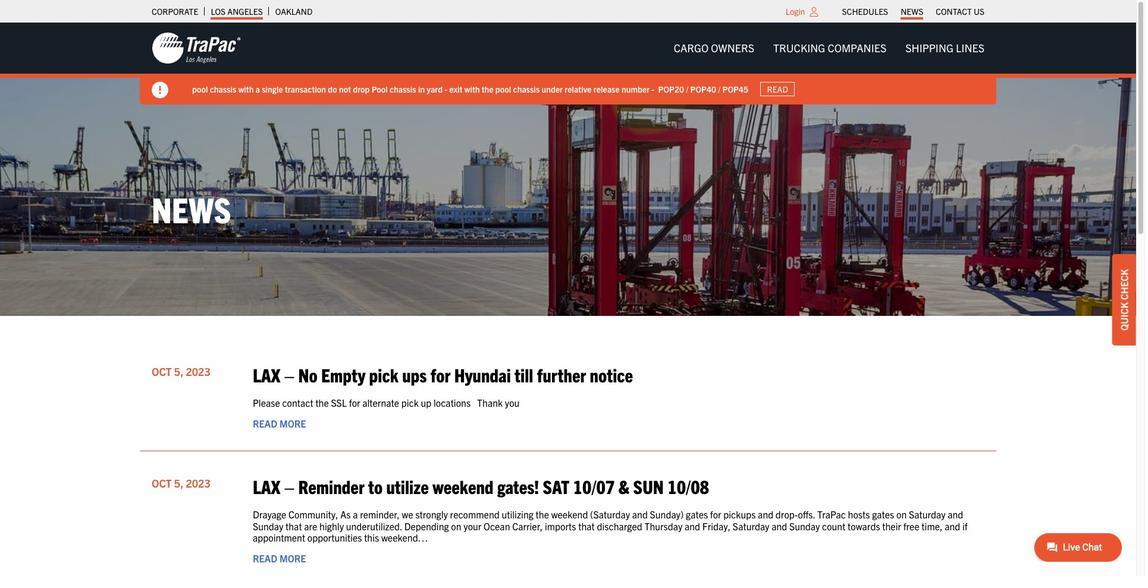 Task type: describe. For each thing, give the bounding box(es) containing it.
reminder,
[[360, 509, 400, 521]]

hyundai
[[454, 363, 511, 386]]

1 pool from the left
[[192, 84, 208, 94]]

1 vertical spatial news
[[152, 187, 231, 230]]

pop40
[[690, 84, 716, 94]]

pop45
[[722, 84, 748, 94]]

a for as
[[353, 509, 358, 521]]

lax – reminder to utilize weekend gates!   sat 10/07 & sun 10/08 article
[[140, 464, 996, 577]]

imports
[[545, 521, 576, 533]]

alternate
[[362, 397, 399, 409]]

0 horizontal spatial saturday
[[733, 521, 769, 533]]

corporate link
[[152, 3, 198, 20]]

us
[[974, 6, 984, 17]]

ups
[[402, 363, 427, 386]]

contact
[[282, 397, 313, 409]]

schedules
[[842, 6, 888, 17]]

and left sunday)
[[632, 509, 648, 521]]

3 chassis from the left
[[513, 84, 540, 94]]

this
[[364, 532, 379, 544]]

ssl
[[331, 397, 347, 409]]

lax – no empty pick ups for hyundai till further notice
[[253, 363, 633, 386]]

5, for lax – reminder to utilize weekend gates!   sat 10/07 & sun 10/08
[[174, 477, 183, 491]]

underutilized.
[[346, 521, 402, 533]]

read for lax – reminder to utilize weekend gates!   sat 10/07 & sun 10/08
[[253, 553, 277, 565]]

time,
[[922, 521, 943, 533]]

corporate
[[152, 6, 198, 17]]

5, for lax – no empty pick ups for hyundai till further notice
[[174, 365, 183, 379]]

trapac
[[817, 509, 846, 521]]

pool chassis with a single transaction  do not drop pool chassis in yard -  exit with the pool chassis under relative release number -  pop20 / pop40 / pop45
[[192, 84, 748, 94]]

menu bar containing cargo owners
[[664, 36, 994, 60]]

cargo
[[674, 41, 709, 55]]

oct 5, 2023 for lax – no empty pick ups for hyundai till further notice
[[152, 365, 210, 379]]

read more for reminder
[[253, 553, 306, 565]]

thursday
[[644, 521, 682, 533]]

hosts
[[848, 509, 870, 521]]

relative
[[565, 84, 592, 94]]

drayage
[[253, 509, 286, 521]]

thank
[[477, 397, 503, 409]]

1 horizontal spatial the
[[482, 84, 494, 94]]

menu bar containing schedules
[[836, 3, 991, 20]]

2 gates from the left
[[872, 509, 894, 521]]

sunday)
[[650, 509, 684, 521]]

0 vertical spatial pick
[[369, 363, 398, 386]]

1 sunday from the left
[[253, 521, 283, 533]]

quick
[[1118, 303, 1130, 331]]

their
[[882, 521, 901, 533]]

contact us link
[[936, 3, 984, 20]]

please
[[253, 397, 280, 409]]

under
[[542, 84, 563, 94]]

your
[[464, 521, 481, 533]]

1 / from the left
[[686, 84, 688, 94]]

shipping lines
[[905, 41, 984, 55]]

appointment
[[253, 532, 305, 544]]

drop-
[[776, 509, 798, 521]]

trucking companies link
[[764, 36, 896, 60]]

contact
[[936, 6, 972, 17]]

as
[[340, 509, 351, 521]]

sun
[[633, 475, 664, 499]]

2 / from the left
[[718, 84, 721, 94]]

– for no
[[284, 363, 295, 386]]

utilize
[[386, 475, 429, 499]]

1 - from the left
[[445, 84, 447, 94]]

please contact the ssl for alternate pick up locations   thank you
[[253, 397, 520, 409]]

recommend
[[450, 509, 500, 521]]

friday,
[[702, 521, 731, 533]]

companies
[[828, 41, 886, 55]]

sat
[[543, 475, 569, 499]]

oakland
[[275, 6, 313, 17]]

news inside menu bar
[[901, 6, 923, 17]]

cargo owners
[[674, 41, 754, 55]]

trucking companies
[[773, 41, 886, 55]]

drop
[[353, 84, 370, 94]]

2023 for lax – no empty pick ups for hyundai till further notice
[[186, 365, 210, 379]]

transaction
[[285, 84, 326, 94]]

angeles
[[227, 6, 263, 17]]

do
[[328, 84, 337, 94]]

ocean
[[484, 521, 510, 533]]

0 vertical spatial for
[[431, 363, 451, 386]]

number
[[622, 84, 650, 94]]

depending
[[404, 521, 449, 533]]

shipping lines link
[[896, 36, 994, 60]]

pool
[[372, 84, 388, 94]]

utilizing
[[502, 509, 534, 521]]

los angeles
[[211, 6, 263, 17]]

2023 for lax – reminder to utilize weekend gates!   sat 10/07 & sun 10/08
[[186, 477, 210, 491]]

read inside banner
[[767, 84, 788, 95]]

light image
[[810, 7, 818, 17]]

cargo owners link
[[664, 36, 764, 60]]

strongly
[[415, 509, 448, 521]]

owners
[[711, 41, 754, 55]]

yard
[[427, 84, 443, 94]]

and right time,
[[948, 509, 963, 521]]

lax for lax – reminder to utilize weekend gates!   sat 10/07 & sun 10/08
[[253, 475, 280, 499]]

los
[[211, 6, 226, 17]]

single
[[262, 84, 283, 94]]

oct for lax – reminder to utilize weekend gates!   sat 10/07 & sun 10/08
[[152, 477, 172, 491]]

1 that from the left
[[286, 521, 302, 533]]

check
[[1118, 270, 1130, 300]]

1 gates from the left
[[686, 509, 708, 521]]

empty
[[321, 363, 365, 386]]

reminder
[[298, 475, 364, 499]]

are
[[304, 521, 317, 533]]

count
[[822, 521, 845, 533]]

10/07
[[573, 475, 615, 499]]

2 that from the left
[[578, 521, 595, 533]]

read more link for reminder
[[253, 553, 306, 565]]

to
[[368, 475, 383, 499]]

release
[[594, 84, 620, 94]]

login link
[[786, 6, 805, 17]]

more for no
[[280, 418, 306, 430]]

further
[[537, 363, 586, 386]]



Task type: locate. For each thing, give the bounding box(es) containing it.
if
[[962, 521, 968, 533]]

0 vertical spatial lax
[[253, 363, 280, 386]]

0 horizontal spatial on
[[451, 521, 461, 533]]

2 with from the left
[[464, 84, 480, 94]]

weekend
[[433, 475, 493, 499], [551, 509, 588, 521]]

1 horizontal spatial sunday
[[789, 521, 820, 533]]

read more inside lax – no empty pick ups for hyundai till further notice article
[[253, 418, 306, 430]]

pop20
[[658, 84, 684, 94]]

0 horizontal spatial that
[[286, 521, 302, 533]]

pickups
[[723, 509, 756, 521]]

highly
[[319, 521, 344, 533]]

0 horizontal spatial for
[[349, 397, 360, 409]]

1 horizontal spatial news
[[901, 6, 923, 17]]

gates right the hosts
[[872, 509, 894, 521]]

pick left up
[[401, 397, 419, 409]]

for left pickups
[[710, 509, 721, 521]]

0 horizontal spatial pick
[[369, 363, 398, 386]]

2023 inside lax – no empty pick ups for hyundai till further notice article
[[186, 365, 210, 379]]

1 horizontal spatial on
[[896, 509, 907, 521]]

0 horizontal spatial sunday
[[253, 521, 283, 533]]

community,
[[289, 509, 338, 521]]

more down contact
[[280, 418, 306, 430]]

–
[[284, 363, 295, 386], [284, 475, 295, 499]]

gates down 10/08
[[686, 509, 708, 521]]

up
[[421, 397, 431, 409]]

chassis left in
[[390, 84, 416, 94]]

oct 5, 2023 inside lax – reminder to utilize weekend gates!   sat 10/07 & sun 10/08 article
[[152, 477, 210, 491]]

chassis down los angeles image
[[210, 84, 236, 94]]

2 more from the top
[[280, 553, 306, 565]]

1 vertical spatial for
[[349, 397, 360, 409]]

oct 5, 2023
[[152, 365, 210, 379], [152, 477, 210, 491]]

10/08
[[668, 475, 709, 499]]

lax up drayage
[[253, 475, 280, 499]]

1 vertical spatial read more
[[253, 553, 306, 565]]

more inside lax – reminder to utilize weekend gates!   sat 10/07 & sun 10/08 article
[[280, 553, 306, 565]]

2 - from the left
[[652, 84, 654, 94]]

1 horizontal spatial that
[[578, 521, 595, 533]]

read more inside lax – reminder to utilize weekend gates!   sat 10/07 & sun 10/08 article
[[253, 553, 306, 565]]

sunday
[[253, 521, 283, 533], [789, 521, 820, 533]]

opportunities
[[307, 532, 362, 544]]

gates!
[[497, 475, 539, 499]]

on
[[896, 509, 907, 521], [451, 521, 461, 533]]

news link
[[901, 3, 923, 20]]

1 vertical spatial read
[[253, 418, 277, 430]]

lines
[[956, 41, 984, 55]]

0 horizontal spatial with
[[238, 84, 254, 94]]

1 horizontal spatial chassis
[[390, 84, 416, 94]]

and left the friday,
[[685, 521, 700, 533]]

towards
[[848, 521, 880, 533]]

shipping
[[905, 41, 953, 55]]

2023
[[186, 365, 210, 379], [186, 477, 210, 491]]

read more link down the please
[[253, 418, 306, 430]]

1 read more link from the top
[[253, 418, 306, 430]]

sunday left are at the left bottom of the page
[[253, 521, 283, 533]]

/ left pop40
[[686, 84, 688, 94]]

schedules link
[[842, 3, 888, 20]]

a for with
[[256, 84, 260, 94]]

1 horizontal spatial pool
[[495, 84, 511, 94]]

1 vertical spatial menu bar
[[664, 36, 994, 60]]

lax for lax – no empty pick ups for hyundai till further notice
[[253, 363, 280, 386]]

oct 5, 2023 for lax – reminder to utilize weekend gates!   sat 10/07 & sun 10/08
[[152, 477, 210, 491]]

lax – no empty pick ups for hyundai till further notice article
[[140, 352, 996, 452]]

&
[[618, 475, 630, 499]]

menu bar down light image
[[664, 36, 994, 60]]

quick check
[[1118, 270, 1130, 331]]

till
[[515, 363, 533, 386]]

0 vertical spatial news
[[901, 6, 923, 17]]

0 horizontal spatial /
[[686, 84, 688, 94]]

pick
[[369, 363, 398, 386], [401, 397, 419, 409]]

2 – from the top
[[284, 475, 295, 499]]

5, inside lax – no empty pick ups for hyundai till further notice article
[[174, 365, 183, 379]]

0 horizontal spatial pool
[[192, 84, 208, 94]]

pool right solid icon on the top left of the page
[[192, 84, 208, 94]]

1 horizontal spatial with
[[464, 84, 480, 94]]

(saturday
[[590, 509, 630, 521]]

0 vertical spatial read
[[767, 84, 788, 95]]

the right utilizing
[[536, 509, 549, 521]]

oct inside lax – reminder to utilize weekend gates!   sat 10/07 & sun 10/08 article
[[152, 477, 172, 491]]

2 horizontal spatial the
[[536, 509, 549, 521]]

and left if
[[945, 521, 960, 533]]

offs.
[[798, 509, 815, 521]]

1 oct from the top
[[152, 365, 172, 379]]

locations
[[434, 397, 471, 409]]

2 horizontal spatial chassis
[[513, 84, 540, 94]]

pick up please contact the ssl for alternate pick up locations   thank you
[[369, 363, 398, 386]]

1 vertical spatial the
[[315, 397, 329, 409]]

0 horizontal spatial a
[[256, 84, 260, 94]]

1 5, from the top
[[174, 365, 183, 379]]

1 horizontal spatial for
[[431, 363, 451, 386]]

lax up the please
[[253, 363, 280, 386]]

1 vertical spatial oct 5, 2023
[[152, 477, 210, 491]]

notice
[[590, 363, 633, 386]]

1 horizontal spatial -
[[652, 84, 654, 94]]

not
[[339, 84, 351, 94]]

2 vertical spatial the
[[536, 509, 549, 521]]

read more link inside lax – reminder to utilize weekend gates!   sat 10/07 & sun 10/08 article
[[253, 553, 306, 565]]

los angeles image
[[152, 32, 241, 65]]

more down appointment
[[280, 553, 306, 565]]

oakland link
[[275, 3, 313, 20]]

with left single
[[238, 84, 254, 94]]

0 vertical spatial 5,
[[174, 365, 183, 379]]

2023 inside lax – reminder to utilize weekend gates!   sat 10/07 & sun 10/08 article
[[186, 477, 210, 491]]

oct
[[152, 365, 172, 379], [152, 477, 172, 491]]

1 read more from the top
[[253, 418, 306, 430]]

menu bar up shipping
[[836, 3, 991, 20]]

- left exit
[[445, 84, 447, 94]]

more inside lax – no empty pick ups for hyundai till further notice article
[[280, 418, 306, 430]]

and
[[632, 509, 648, 521], [758, 509, 773, 521], [948, 509, 963, 521], [685, 521, 700, 533], [772, 521, 787, 533], [945, 521, 960, 533]]

1 vertical spatial pick
[[401, 397, 419, 409]]

1 vertical spatial oct
[[152, 477, 172, 491]]

login
[[786, 6, 805, 17]]

read right pop45
[[767, 84, 788, 95]]

1 horizontal spatial weekend
[[551, 509, 588, 521]]

1 oct 5, 2023 from the top
[[152, 365, 210, 379]]

banner
[[0, 23, 1145, 105]]

you
[[505, 397, 520, 409]]

drayage community, as a reminder, we strongly recommend utilizing the weekend (saturday and sunday) gates for pickups and drop-offs. trapac hosts gates on saturday and sunday that are highly underutilized. depending on your ocean carrier, imports that discharged thursday and friday, saturday and sunday count towards their free time, and if appointment opportunities this weekend…
[[253, 509, 968, 544]]

and left drop-
[[758, 509, 773, 521]]

1 vertical spatial 5,
[[174, 477, 183, 491]]

exit
[[449, 84, 463, 94]]

0 vertical spatial –
[[284, 363, 295, 386]]

a left single
[[256, 84, 260, 94]]

carrier,
[[512, 521, 543, 533]]

2 5, from the top
[[174, 477, 183, 491]]

1 more from the top
[[280, 418, 306, 430]]

on left time,
[[896, 509, 907, 521]]

2 read more link from the top
[[253, 553, 306, 565]]

read more link inside lax – no empty pick ups for hyundai till further notice article
[[253, 418, 306, 430]]

1 horizontal spatial a
[[353, 509, 358, 521]]

trucking
[[773, 41, 825, 55]]

0 vertical spatial 2023
[[186, 365, 210, 379]]

read inside lax – no empty pick ups for hyundai till further notice article
[[253, 418, 277, 430]]

the inside "drayage community, as a reminder, we strongly recommend utilizing the weekend (saturday and sunday) gates for pickups and drop-offs. trapac hosts gates on saturday and sunday that are highly underutilized. depending on your ocean carrier, imports that discharged thursday and friday, saturday and sunday count towards their free time, and if appointment opportunities this weekend…"
[[536, 509, 549, 521]]

1 chassis from the left
[[210, 84, 236, 94]]

read inside lax – reminder to utilize weekend gates!   sat 10/07 & sun 10/08 article
[[253, 553, 277, 565]]

0 vertical spatial the
[[482, 84, 494, 94]]

2 chassis from the left
[[390, 84, 416, 94]]

2 pool from the left
[[495, 84, 511, 94]]

weekend inside "drayage community, as a reminder, we strongly recommend utilizing the weekend (saturday and sunday) gates for pickups and drop-offs. trapac hosts gates on saturday and sunday that are highly underutilized. depending on your ocean carrier, imports that discharged thursday and friday, saturday and sunday count towards their free time, and if appointment opportunities this weekend…"
[[551, 509, 588, 521]]

2 2023 from the top
[[186, 477, 210, 491]]

news
[[901, 6, 923, 17], [152, 187, 231, 230]]

2 read more from the top
[[253, 553, 306, 565]]

read link
[[760, 82, 795, 96]]

with right exit
[[464, 84, 480, 94]]

0 vertical spatial weekend
[[433, 475, 493, 499]]

the left ssl
[[315, 397, 329, 409]]

5, inside lax – reminder to utilize weekend gates!   sat 10/07 & sun 10/08 article
[[174, 477, 183, 491]]

that right imports at the bottom of the page
[[578, 521, 595, 533]]

chassis left under
[[513, 84, 540, 94]]

on left your
[[451, 521, 461, 533]]

1 vertical spatial read more link
[[253, 553, 306, 565]]

1 horizontal spatial saturday
[[909, 509, 946, 521]]

los angeles link
[[211, 3, 263, 20]]

0 vertical spatial menu bar
[[836, 3, 991, 20]]

0 vertical spatial oct 5, 2023
[[152, 365, 210, 379]]

solid image
[[152, 82, 168, 99]]

lax
[[253, 363, 280, 386], [253, 475, 280, 499]]

read more link down appointment
[[253, 553, 306, 565]]

1 vertical spatial 2023
[[186, 477, 210, 491]]

2 oct from the top
[[152, 477, 172, 491]]

read down appointment
[[253, 553, 277, 565]]

free
[[903, 521, 919, 533]]

0 vertical spatial read more link
[[253, 418, 306, 430]]

1 vertical spatial more
[[280, 553, 306, 565]]

weekend up recommend
[[433, 475, 493, 499]]

lax – reminder to utilize weekend gates!   sat 10/07 & sun 10/08
[[253, 475, 709, 499]]

1 lax from the top
[[253, 363, 280, 386]]

in
[[418, 84, 425, 94]]

chassis
[[210, 84, 236, 94], [390, 84, 416, 94], [513, 84, 540, 94]]

1 with from the left
[[238, 84, 254, 94]]

banner containing cargo owners
[[0, 23, 1145, 105]]

oct inside lax – no empty pick ups for hyundai till further notice article
[[152, 365, 172, 379]]

0 vertical spatial read more
[[253, 418, 306, 430]]

– for reminder
[[284, 475, 295, 499]]

sunday left count
[[789, 521, 820, 533]]

pool right exit
[[495, 84, 511, 94]]

saturday right the friday,
[[733, 521, 769, 533]]

1 vertical spatial a
[[353, 509, 358, 521]]

for right ssl
[[349, 397, 360, 409]]

1 – from the top
[[284, 363, 295, 386]]

for
[[431, 363, 451, 386], [349, 397, 360, 409], [710, 509, 721, 521]]

oct for lax – no empty pick ups for hyundai till further notice
[[152, 365, 172, 379]]

a inside "drayage community, as a reminder, we strongly recommend utilizing the weekend (saturday and sunday) gates for pickups and drop-offs. trapac hosts gates on saturday and sunday that are highly underutilized. depending on your ocean carrier, imports that discharged thursday and friday, saturday and sunday count towards their free time, and if appointment opportunities this weekend…"
[[353, 509, 358, 521]]

1 vertical spatial weekend
[[551, 509, 588, 521]]

a right as
[[353, 509, 358, 521]]

5,
[[174, 365, 183, 379], [174, 477, 183, 491]]

0 horizontal spatial news
[[152, 187, 231, 230]]

for inside "drayage community, as a reminder, we strongly recommend utilizing the weekend (saturday and sunday) gates for pickups and drop-offs. trapac hosts gates on saturday and sunday that are highly underutilized. depending on your ocean carrier, imports that discharged thursday and friday, saturday and sunday count towards their free time, and if appointment opportunities this weekend…"
[[710, 509, 721, 521]]

1 horizontal spatial /
[[718, 84, 721, 94]]

2 oct 5, 2023 from the top
[[152, 477, 210, 491]]

and left offs.
[[772, 521, 787, 533]]

2 vertical spatial for
[[710, 509, 721, 521]]

for right ups
[[431, 363, 451, 386]]

1 horizontal spatial gates
[[872, 509, 894, 521]]

1 2023 from the top
[[186, 365, 210, 379]]

menu bar
[[836, 3, 991, 20], [664, 36, 994, 60]]

0 vertical spatial oct
[[152, 365, 172, 379]]

0 horizontal spatial chassis
[[210, 84, 236, 94]]

1 vertical spatial –
[[284, 475, 295, 499]]

2 vertical spatial read
[[253, 553, 277, 565]]

quick check link
[[1112, 255, 1136, 346]]

read more down the please
[[253, 418, 306, 430]]

/ left pop45
[[718, 84, 721, 94]]

discharged
[[597, 521, 642, 533]]

read for lax – no empty pick ups for hyundai till further notice
[[253, 418, 277, 430]]

0 horizontal spatial weekend
[[433, 475, 493, 499]]

2 sunday from the left
[[789, 521, 820, 533]]

weekend down sat
[[551, 509, 588, 521]]

1 vertical spatial lax
[[253, 475, 280, 499]]

0 horizontal spatial -
[[445, 84, 447, 94]]

– left no
[[284, 363, 295, 386]]

the inside article
[[315, 397, 329, 409]]

0 vertical spatial a
[[256, 84, 260, 94]]

read down the please
[[253, 418, 277, 430]]

0 horizontal spatial the
[[315, 397, 329, 409]]

gates
[[686, 509, 708, 521], [872, 509, 894, 521]]

- right number
[[652, 84, 654, 94]]

0 horizontal spatial gates
[[686, 509, 708, 521]]

oct 5, 2023 inside lax – no empty pick ups for hyundai till further notice article
[[152, 365, 210, 379]]

saturday right their
[[909, 509, 946, 521]]

weekend…
[[381, 532, 428, 544]]

0 vertical spatial more
[[280, 418, 306, 430]]

read more down appointment
[[253, 553, 306, 565]]

– up drayage
[[284, 475, 295, 499]]

2 horizontal spatial for
[[710, 509, 721, 521]]

read more for no
[[253, 418, 306, 430]]

pool
[[192, 84, 208, 94], [495, 84, 511, 94]]

1 horizontal spatial pick
[[401, 397, 419, 409]]

2 lax from the top
[[253, 475, 280, 499]]

read more link for no
[[253, 418, 306, 430]]

that left are at the left bottom of the page
[[286, 521, 302, 533]]

the right exit
[[482, 84, 494, 94]]

contact us
[[936, 6, 984, 17]]

more for reminder
[[280, 553, 306, 565]]



Task type: vqa. For each thing, say whether or not it's contained in the screenshot.
ENTER REFERENCE NUMBER(S) at the top left of the page
no



